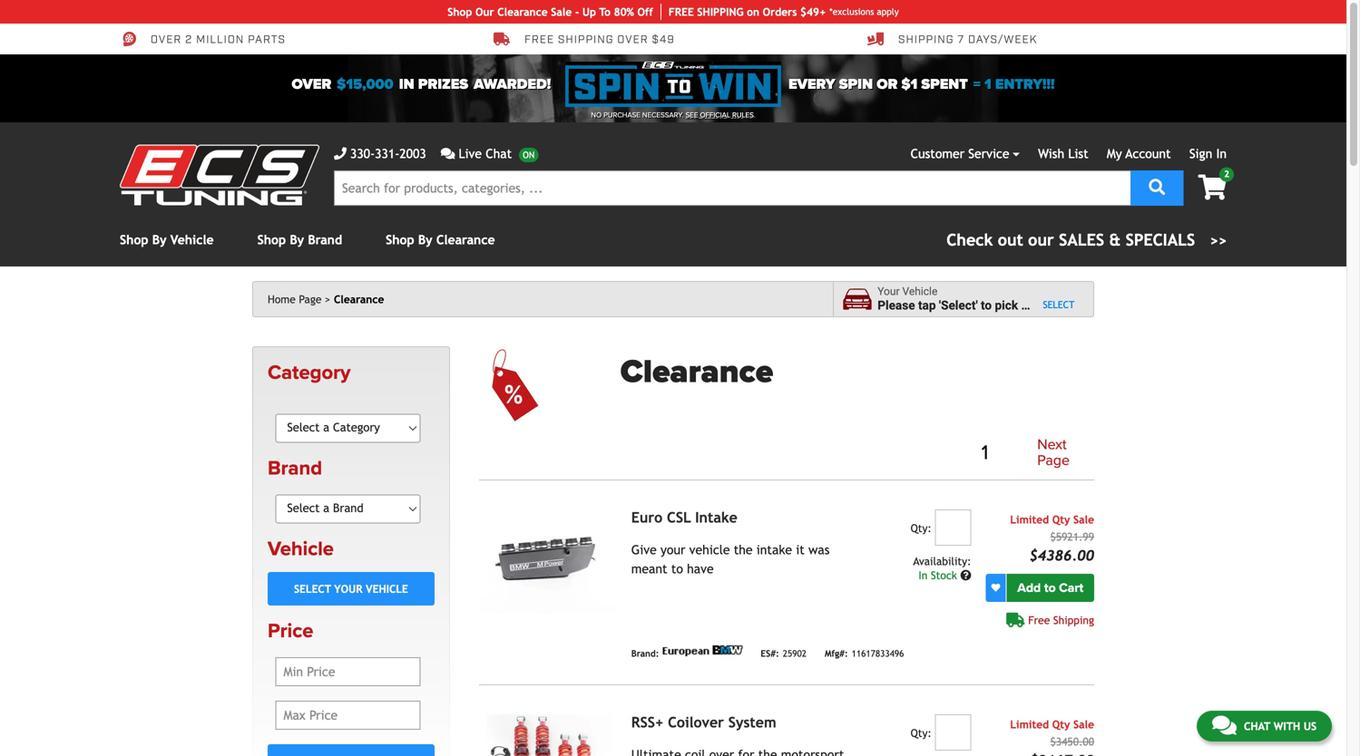 Task type: vqa. For each thing, say whether or not it's contained in the screenshot.
ES#: 3605253 Mfg#: DRG008948BUG
no



Task type: locate. For each thing, give the bounding box(es) containing it.
customer
[[911, 147, 965, 161]]

vehicle
[[170, 233, 214, 247], [903, 286, 938, 298], [268, 538, 334, 562], [366, 583, 408, 596]]

free shipping over $49
[[525, 32, 675, 47]]

shop
[[448, 5, 472, 18], [120, 233, 148, 247], [257, 233, 286, 247], [386, 233, 414, 247]]

1 vertical spatial over
[[292, 76, 331, 93]]

my account link
[[1107, 147, 1171, 161]]

home page
[[268, 293, 322, 306]]

1 right "="
[[985, 76, 992, 93]]

1 horizontal spatial to
[[981, 299, 992, 313]]

million
[[196, 32, 244, 47]]

2
[[185, 32, 193, 47], [1224, 169, 1230, 179]]

80%
[[614, 5, 634, 18]]

over for over 2 million parts
[[151, 32, 182, 47]]

brand
[[308, 233, 342, 247], [268, 457, 322, 481]]

by for brand
[[290, 233, 304, 247]]

0 vertical spatial qty
[[1053, 514, 1070, 527]]

0 horizontal spatial by
[[152, 233, 167, 247]]

1 horizontal spatial page
[[1038, 453, 1070, 470]]

necessary.
[[643, 111, 684, 120]]

2 vertical spatial to
[[1044, 581, 1056, 596]]

0 horizontal spatial in
[[919, 570, 928, 582]]

1 horizontal spatial 2
[[1224, 169, 1230, 179]]

sale up $3450.00
[[1074, 719, 1095, 732]]

0 horizontal spatial comments image
[[441, 147, 455, 160]]

have
[[687, 562, 714, 577]]

3 by from the left
[[418, 233, 433, 247]]

1 vertical spatial shipping
[[1054, 615, 1095, 627]]

0 vertical spatial limited
[[1011, 514, 1049, 527]]

1 horizontal spatial by
[[290, 233, 304, 247]]

or
[[877, 76, 898, 93]]

1 horizontal spatial in
[[1217, 147, 1227, 161]]

availability:
[[913, 556, 972, 568]]

us
[[1304, 721, 1317, 733]]

system
[[729, 715, 777, 732]]

over inside over 2 million parts "link"
[[151, 32, 182, 47]]

0 horizontal spatial vehicle
[[689, 543, 730, 558]]

0 vertical spatial your
[[661, 543, 686, 558]]

by down 2003
[[418, 233, 433, 247]]

$49+
[[800, 5, 826, 18]]

pick
[[995, 299, 1018, 313]]

wish list
[[1038, 147, 1089, 161]]

2 horizontal spatial to
[[1044, 581, 1056, 596]]

0 horizontal spatial free
[[525, 32, 555, 47]]

1 vertical spatial 1
[[982, 441, 989, 465]]

1 qty: from the top
[[911, 523, 932, 535]]

free down the shop our clearance sale - up to 80% off in the left of the page
[[525, 32, 555, 47]]

by for vehicle
[[152, 233, 167, 247]]

your for give
[[661, 543, 686, 558]]

11617833496
[[852, 649, 904, 659]]

your up min price "number field"
[[334, 583, 363, 596]]

2 down sign in on the top right of page
[[1224, 169, 1230, 179]]

1 by from the left
[[152, 233, 167, 247]]

over left million
[[151, 32, 182, 47]]

question circle image
[[961, 571, 972, 582]]

0 vertical spatial comments image
[[441, 147, 455, 160]]

limited
[[1011, 514, 1049, 527], [1011, 719, 1049, 732]]

1 vertical spatial free
[[1028, 615, 1050, 627]]

page for next
[[1038, 453, 1070, 470]]

select
[[1043, 299, 1075, 311], [294, 583, 331, 596]]

in stock
[[919, 570, 961, 582]]

your right give
[[661, 543, 686, 558]]

2 limited from the top
[[1011, 719, 1049, 732]]

over left $15,000
[[292, 76, 331, 93]]

select up price
[[294, 583, 331, 596]]

comments image inside chat with us "link"
[[1212, 715, 1237, 737]]

comments image inside 'live chat' link
[[441, 147, 455, 160]]

chat right live
[[486, 147, 512, 161]]

by
[[152, 233, 167, 247], [290, 233, 304, 247], [418, 233, 433, 247]]

entry!!!
[[996, 76, 1055, 93]]

sale
[[551, 5, 572, 18], [1074, 514, 1095, 527], [1074, 719, 1095, 732]]

shop by clearance
[[386, 233, 495, 247]]

0 vertical spatial sale
[[551, 5, 572, 18]]

shop for shop by brand
[[257, 233, 286, 247]]

qty for limited qty sale
[[1053, 719, 1070, 732]]

search image
[[1149, 179, 1166, 196]]

shop by brand
[[257, 233, 342, 247]]

no
[[591, 111, 602, 120]]

ecs tuning image
[[120, 145, 319, 206]]

1 horizontal spatial over
[[292, 76, 331, 93]]

0 horizontal spatial to
[[671, 562, 683, 577]]

2 link
[[1184, 167, 1234, 202]]

$49
[[652, 32, 675, 47]]

Search text field
[[334, 171, 1131, 206]]

1 horizontal spatial your
[[661, 543, 686, 558]]

0 horizontal spatial your
[[334, 583, 363, 596]]

limited inside limited qty sale $5921.99 $4386.00
[[1011, 514, 1049, 527]]

chat with us
[[1244, 721, 1317, 733]]

$1
[[902, 76, 918, 93]]

1 horizontal spatial free
[[1028, 615, 1050, 627]]

coilover
[[668, 715, 724, 732]]

free shipping
[[1028, 615, 1095, 627]]

every spin or $1 spent = 1 entry!!!
[[789, 76, 1055, 93]]

qty up $3450.00
[[1053, 719, 1070, 732]]

0 horizontal spatial 2
[[185, 32, 193, 47]]

sale inside limited qty sale $5921.99 $4386.00
[[1074, 514, 1095, 527]]

2 left million
[[185, 32, 193, 47]]

cart
[[1059, 581, 1084, 596]]

1 horizontal spatial shipping
[[1054, 615, 1095, 627]]

over
[[618, 32, 649, 47]]

$3450.00
[[1051, 736, 1095, 749]]

comments image left chat with us
[[1212, 715, 1237, 737]]

0 vertical spatial brand
[[308, 233, 342, 247]]

0 vertical spatial free
[[525, 32, 555, 47]]

1 horizontal spatial select
[[1043, 299, 1075, 311]]

vehicle right a
[[1031, 299, 1071, 313]]

intake
[[695, 510, 738, 527]]

0 vertical spatial 2
[[185, 32, 193, 47]]

ping
[[720, 5, 744, 18]]

select your vehicle
[[294, 583, 408, 596]]

0 horizontal spatial page
[[299, 293, 322, 306]]

by down "ecs tuning" image
[[152, 233, 167, 247]]

1 vertical spatial limited
[[1011, 719, 1049, 732]]

by for clearance
[[418, 233, 433, 247]]

qty up $5921.99
[[1053, 514, 1070, 527]]

0 horizontal spatial select
[[294, 583, 331, 596]]

1 vertical spatial comments image
[[1212, 715, 1237, 737]]

chat with us link
[[1197, 712, 1332, 742]]

2 by from the left
[[290, 233, 304, 247]]

0 vertical spatial select
[[1043, 299, 1075, 311]]

please
[[878, 299, 915, 313]]

None number field
[[935, 510, 972, 547], [935, 715, 972, 752], [935, 510, 972, 547], [935, 715, 972, 752]]

1 horizontal spatial comments image
[[1212, 715, 1237, 737]]

over 2 million parts
[[151, 32, 286, 47]]

shipping 7 days/week link
[[868, 31, 1038, 47]]

next
[[1038, 437, 1067, 454]]

shop our clearance sale - up to 80% off link
[[448, 4, 661, 20]]

vehicle
[[1031, 299, 1071, 313], [689, 543, 730, 558]]

add to cart button
[[1007, 575, 1095, 603]]

with
[[1274, 721, 1301, 733]]

1 vertical spatial sale
[[1074, 514, 1095, 527]]

price
[[268, 620, 313, 644]]

your for select
[[334, 583, 363, 596]]

vehicle up have at the bottom right of the page
[[689, 543, 730, 558]]

rules
[[732, 111, 754, 120]]

Min Price number field
[[275, 658, 420, 687]]

free down add
[[1028, 615, 1050, 627]]

1 vertical spatial page
[[1038, 453, 1070, 470]]

qty inside limited qty sale $5921.99 $4386.00
[[1053, 514, 1070, 527]]

2 qty from the top
[[1053, 719, 1070, 732]]

in left stock
[[919, 570, 928, 582]]

1 vertical spatial chat
[[1244, 721, 1271, 733]]

shop for shop our clearance sale - up to 80% off
[[448, 5, 472, 18]]

euro csl intake
[[631, 510, 738, 527]]

live chat link
[[441, 144, 538, 163]]

1 qty from the top
[[1053, 514, 1070, 527]]

live chat
[[459, 147, 512, 161]]

1 horizontal spatial chat
[[1244, 721, 1271, 733]]

to left pick
[[981, 299, 992, 313]]

select right a
[[1043, 299, 1075, 311]]

your
[[661, 543, 686, 558], [334, 583, 363, 596]]

shipping down cart
[[1054, 615, 1095, 627]]

0 vertical spatial in
[[1217, 147, 1227, 161]]

to left have at the bottom right of the page
[[671, 562, 683, 577]]

0 vertical spatial qty:
[[911, 523, 932, 535]]

to inside button
[[1044, 581, 1056, 596]]

2 vertical spatial sale
[[1074, 719, 1095, 732]]

account
[[1126, 147, 1171, 161]]

give
[[631, 543, 657, 558]]

spin
[[839, 76, 873, 93]]

0 vertical spatial shipping
[[899, 32, 954, 47]]

0 vertical spatial 1
[[985, 76, 992, 93]]

0 horizontal spatial over
[[151, 32, 182, 47]]

comments image left live
[[441, 147, 455, 160]]

see official rules link
[[686, 110, 754, 121]]

1 vertical spatial select
[[294, 583, 331, 596]]

by up home page "link"
[[290, 233, 304, 247]]

1 vertical spatial your
[[334, 583, 363, 596]]

chat
[[486, 147, 512, 161], [1244, 721, 1271, 733]]

0 vertical spatial page
[[299, 293, 322, 306]]

0 vertical spatial vehicle
[[1031, 299, 1071, 313]]

page right home
[[299, 293, 322, 306]]

vehicle inside "give your vehicle the intake it was meant to have"
[[689, 543, 730, 558]]

add
[[1018, 581, 1041, 596]]

sale inside shop our clearance sale - up to 80% off link
[[551, 5, 572, 18]]

page inside paginated product list navigation navigation
[[1038, 453, 1070, 470]]

rss+ coilover system
[[631, 715, 777, 732]]

1 vertical spatial qty
[[1053, 719, 1070, 732]]

select your vehicle link
[[268, 573, 435, 606]]

stock
[[931, 570, 957, 582]]

page right 1 link
[[1038, 453, 1070, 470]]

1 vertical spatial vehicle
[[689, 543, 730, 558]]

customer service button
[[911, 144, 1020, 163]]

1 left the next
[[982, 441, 989, 465]]

2 inside "link"
[[185, 32, 193, 47]]

330-331-2003
[[350, 147, 426, 161]]

your inside "give your vehicle the intake it was meant to have"
[[661, 543, 686, 558]]

brand:
[[631, 649, 659, 659]]

genuine european bmw - corporate logo image
[[663, 646, 743, 657]]

1 vertical spatial to
[[671, 562, 683, 577]]

comments image
[[441, 147, 455, 160], [1212, 715, 1237, 737]]

off
[[638, 5, 653, 18]]

0 horizontal spatial chat
[[486, 147, 512, 161]]

to inside your vehicle please tap 'select' to pick a vehicle
[[981, 299, 992, 313]]

1 limited from the top
[[1011, 514, 1049, 527]]

qty for limited qty sale $5921.99 $4386.00
[[1053, 514, 1070, 527]]

rss+
[[631, 715, 664, 732]]

every
[[789, 76, 836, 93]]

it
[[796, 543, 805, 558]]

sale up $5921.99
[[1074, 514, 1095, 527]]

shopping cart image
[[1198, 175, 1227, 200]]

tap
[[918, 299, 936, 313]]

0 vertical spatial to
[[981, 299, 992, 313]]

service
[[969, 147, 1010, 161]]

0 vertical spatial over
[[151, 32, 182, 47]]

1 vertical spatial qty:
[[911, 728, 932, 740]]

*exclusions
[[830, 6, 874, 17]]

sale for limited qty sale
[[1074, 719, 1095, 732]]

es#25902 - 11617833496 - euro csl intake - give your vehicle the intake it was meant to have - genuine european bmw - bmw image
[[479, 510, 617, 614]]

es#4430806 - 32132-2 - rss+ coilover system - ultimate coil over for the motorsport enthusiast - completely adjustable - h&r - audi image
[[479, 715, 617, 757]]

sale left -
[[551, 5, 572, 18]]

2 horizontal spatial by
[[418, 233, 433, 247]]

in right sign
[[1217, 147, 1227, 161]]

page
[[299, 293, 322, 306], [1038, 453, 1070, 470]]

parts
[[248, 32, 286, 47]]

select for select link
[[1043, 299, 1075, 311]]

1
[[985, 76, 992, 93], [982, 441, 989, 465]]

chat left the with
[[1244, 721, 1271, 733]]

to right add
[[1044, 581, 1056, 596]]

shipping left 7
[[899, 32, 954, 47]]

1 horizontal spatial vehicle
[[1031, 299, 1071, 313]]



Task type: describe. For each thing, give the bounding box(es) containing it.
was
[[809, 543, 830, 558]]

your vehicle please tap 'select' to pick a vehicle
[[878, 286, 1071, 313]]

free for free shipping over $49
[[525, 32, 555, 47]]

next page
[[1038, 437, 1070, 470]]

rss+ coilover system link
[[631, 715, 777, 732]]

sign in
[[1190, 147, 1227, 161]]

$4386.00
[[1030, 548, 1095, 565]]

limited for limited qty sale
[[1011, 719, 1049, 732]]

phone image
[[334, 147, 347, 160]]

&
[[1110, 231, 1121, 250]]

specials
[[1126, 231, 1196, 250]]

1 link
[[971, 439, 1000, 468]]

shop for shop by vehicle
[[120, 233, 148, 247]]

page for home
[[299, 293, 322, 306]]

*exclusions apply link
[[830, 5, 899, 19]]

purchase
[[604, 111, 641, 120]]

7
[[958, 32, 965, 47]]

sales
[[1059, 231, 1105, 250]]

official
[[700, 111, 731, 120]]

intake
[[757, 543, 792, 558]]

paginated product list navigation navigation
[[621, 434, 1095, 473]]

shipping
[[558, 32, 614, 47]]

customer service
[[911, 147, 1010, 161]]

Max Price number field
[[275, 702, 420, 731]]

euro csl intake link
[[631, 510, 738, 527]]

no purchase necessary. see official rules .
[[591, 111, 756, 120]]

live
[[459, 147, 482, 161]]

es#:
[[761, 649, 779, 659]]

mfg#: 11617833496
[[825, 649, 904, 659]]

a
[[1022, 299, 1028, 313]]

chat inside "link"
[[1244, 721, 1271, 733]]

$5921.99
[[1051, 531, 1095, 544]]

over for over $15,000 in prizes
[[292, 76, 331, 93]]

1 vertical spatial in
[[919, 570, 928, 582]]

to inside "give your vehicle the intake it was meant to have"
[[671, 562, 683, 577]]

=
[[974, 76, 981, 93]]

limited qty sale $5921.99 $4386.00
[[1011, 514, 1095, 565]]

free for free shipping
[[1028, 615, 1050, 627]]

your
[[878, 286, 900, 298]]

free
[[669, 5, 694, 18]]

sale for limited qty sale $5921.99 $4386.00
[[1074, 514, 1095, 527]]

sales & specials link
[[947, 228, 1227, 252]]

mfg#:
[[825, 649, 848, 659]]

330-331-2003 link
[[334, 144, 426, 163]]

1 inside paginated product list navigation navigation
[[982, 441, 989, 465]]

give your vehicle the intake it was meant to have
[[631, 543, 830, 577]]

comments image for chat
[[1212, 715, 1237, 737]]

over 2 million parts link
[[120, 31, 286, 47]]

vehicle inside your vehicle please tap 'select' to pick a vehicle
[[1031, 299, 1071, 313]]

select link
[[1043, 299, 1075, 311]]

my account
[[1107, 147, 1171, 161]]

shop our clearance sale - up to 80% off
[[448, 5, 653, 18]]

home
[[268, 293, 296, 306]]

prizes
[[418, 76, 468, 93]]

limited for limited qty sale $5921.99 $4386.00
[[1011, 514, 1049, 527]]

select for select your vehicle
[[294, 583, 331, 596]]

on
[[747, 5, 760, 18]]

ecs tuning 'spin to win' contest logo image
[[565, 62, 782, 107]]

0 horizontal spatial shipping
[[899, 32, 954, 47]]

my
[[1107, 147, 1122, 161]]

over $15,000 in prizes
[[292, 76, 468, 93]]

add to cart
[[1018, 581, 1084, 596]]

es#: 25902
[[761, 649, 807, 659]]

1 vertical spatial 2
[[1224, 169, 1230, 179]]

free ship ping on orders $49+ *exclusions apply
[[669, 5, 899, 18]]

home page link
[[268, 293, 331, 306]]

add to wish list image
[[992, 584, 1001, 593]]

comments image for live
[[441, 147, 455, 160]]

orders
[[763, 5, 797, 18]]

vehicle inside your vehicle please tap 'select' to pick a vehicle
[[903, 286, 938, 298]]

sign in link
[[1190, 147, 1227, 161]]

sales & specials
[[1059, 231, 1196, 250]]

csl
[[667, 510, 691, 527]]

see
[[686, 111, 698, 120]]

shop by vehicle
[[120, 233, 214, 247]]

1 vertical spatial brand
[[268, 457, 322, 481]]

shop by vehicle link
[[120, 233, 214, 247]]

$15,000
[[337, 76, 394, 93]]

shop for shop by clearance
[[386, 233, 414, 247]]

shipping 7 days/week
[[899, 32, 1038, 47]]

-
[[575, 5, 579, 18]]

0 vertical spatial chat
[[486, 147, 512, 161]]

limited qty sale
[[1011, 719, 1095, 732]]

2 qty: from the top
[[911, 728, 932, 740]]

the
[[734, 543, 753, 558]]

in
[[399, 76, 414, 93]]

wish list link
[[1038, 147, 1089, 161]]

our
[[476, 5, 494, 18]]

shop by clearance link
[[386, 233, 495, 247]]

category
[[268, 361, 351, 385]]

ship
[[697, 5, 720, 18]]

wish
[[1038, 147, 1065, 161]]

2003
[[400, 147, 426, 161]]

free shipping over $49 link
[[494, 31, 675, 47]]



